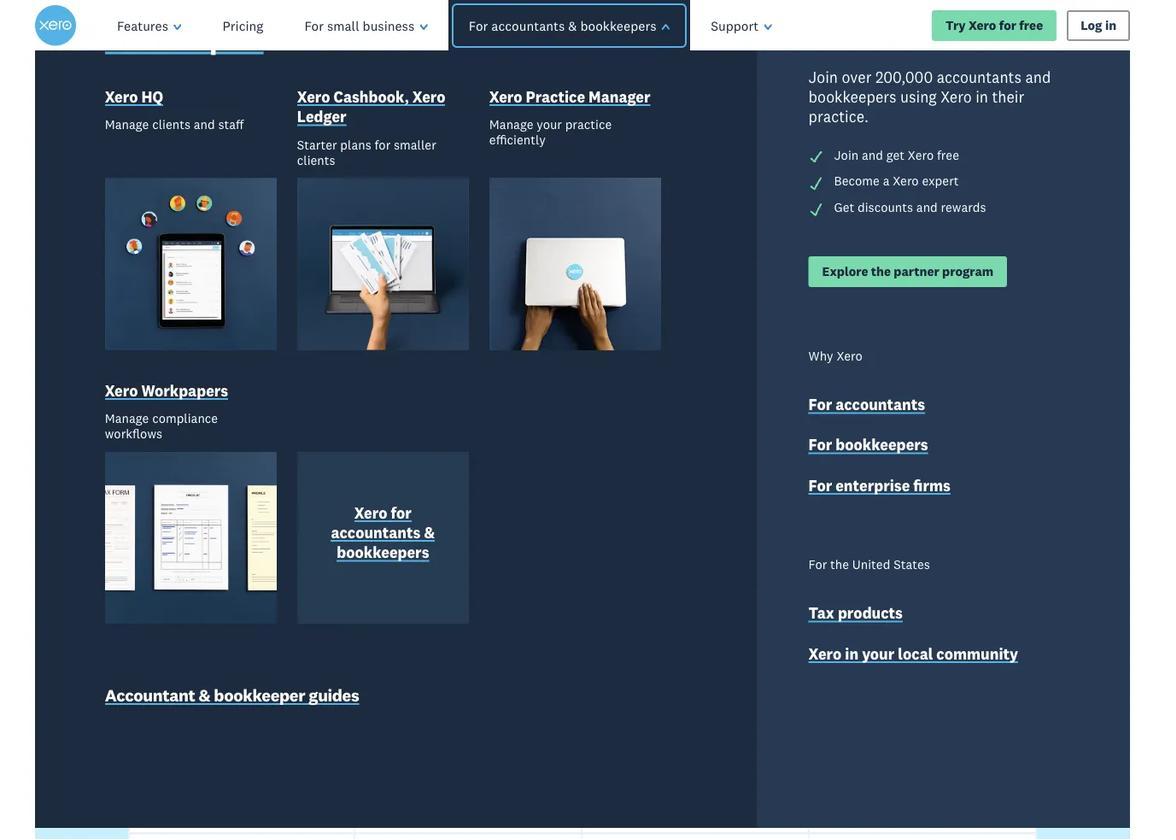 Task type: vqa. For each thing, say whether or not it's contained in the screenshot.


Task type: locate. For each thing, give the bounding box(es) containing it.
manage inside manage compliance workflows
[[105, 411, 149, 427]]

see
[[105, 0, 149, 26]]

& right accountant
[[199, 685, 210, 706]]

0 horizontal spatial the
[[831, 557, 850, 573]]

&
[[569, 17, 577, 34], [424, 524, 435, 542], [199, 685, 210, 706]]

2 vertical spatial free
[[627, 198, 668, 228]]

accountants inside xero for accountants & bookkeepers
[[331, 524, 421, 542]]

0 horizontal spatial month
[[475, 550, 512, 566]]

plans to suit your
[[211, 102, 710, 179]]

included image down included icon
[[809, 202, 824, 217]]

miss
[[262, 198, 310, 228]]

for accountants & bookkeepers
[[469, 17, 657, 34]]

united
[[853, 557, 891, 573]]

plans
[[211, 102, 366, 179]]

the left partner
[[872, 264, 891, 280]]

in inside join over 200,000 accountants and bookkeepers using xero in their practice.
[[976, 88, 989, 107]]

explore the partner program
[[823, 264, 994, 280]]

over down the usd per month
[[426, 601, 452, 617]]

1 horizontal spatial clients
[[297, 152, 336, 168]]

suit
[[451, 102, 557, 179]]

0 horizontal spatial usd
[[425, 550, 449, 566]]

1 vertical spatial 50%
[[633, 373, 664, 392]]

month down the 50
[[475, 550, 512, 566]]

months down the usd per month
[[465, 601, 511, 617]]

1 month from the left
[[475, 550, 512, 566]]

50% right the on
[[389, 198, 436, 228]]

0 vertical spatial join
[[809, 68, 838, 87]]

bookkeepers inside dropdown button
[[581, 17, 657, 34]]

months down the efficiently
[[496, 198, 576, 228]]

manage clients and staff
[[105, 117, 244, 133]]

get
[[835, 199, 855, 215], [604, 373, 629, 392]]

xero inside xero for accountants & bookkeepers
[[354, 504, 388, 522]]

join for join and get xero free
[[835, 148, 859, 163]]

xero in your local community
[[809, 645, 1019, 664]]

0 vertical spatial get
[[835, 199, 855, 215]]

0 vertical spatial 50%
[[389, 198, 436, 228]]

per inside now 39 usd per month
[[907, 550, 926, 566]]

2 horizontal spatial free
[[1020, 18, 1044, 33]]

0 horizontal spatial in
[[845, 645, 859, 664]]

over 3 months down the usd per month
[[426, 601, 511, 617]]

log in link
[[1068, 10, 1131, 41]]

3 up the learn at the bottom of page
[[910, 601, 917, 617]]

0 vertical spatial clients
[[152, 117, 191, 133]]

1 vertical spatial in
[[976, 88, 989, 107]]

$
[[439, 527, 449, 549]]

on
[[357, 198, 383, 228]]

0 horizontal spatial get
[[604, 373, 629, 392]]

1 vertical spatial &
[[424, 524, 435, 542]]

free up "expert"
[[937, 148, 960, 163]]

2 per from the left
[[907, 550, 926, 566]]

in down the tax products link
[[845, 645, 859, 664]]

the left united at the right
[[831, 557, 850, 573]]

1 usd from the left
[[425, 550, 449, 566]]

now for now 39 usd per month
[[910, 490, 936, 505]]

and inside see what xero can do for accountants and bookkeepers
[[570, 0, 617, 26]]

log in
[[1081, 18, 1117, 33]]

in right log
[[1106, 18, 1117, 33]]

1 horizontal spatial &
[[424, 524, 435, 542]]

1 horizontal spatial now
[[910, 490, 936, 505]]

accountants inside dropdown button
[[492, 17, 565, 34]]

usd inside now 39 usd per month
[[879, 550, 904, 566]]

the inside explore the partner program link
[[872, 264, 891, 280]]

1 horizontal spatial over 3 months
[[881, 601, 965, 617]]

join over 200,000 accountants and bookkeepers using xero in their practice.
[[809, 68, 1052, 127]]

2 horizontal spatial in
[[1106, 18, 1117, 33]]

for inside for enterprise firms link
[[809, 477, 833, 495]]

2 now from the left
[[910, 490, 936, 505]]

accountants inside see what xero can do for accountants and bookkeepers
[[411, 0, 565, 26]]

for for for accountants & bookkeepers
[[469, 17, 488, 34]]

clients left the plans
[[297, 152, 336, 168]]

join up practice.
[[809, 68, 838, 87]]

1 included image from the top
[[809, 150, 824, 165]]

0 vertical spatial included image
[[809, 150, 824, 165]]

free
[[1020, 18, 1044, 33], [937, 148, 960, 163], [627, 198, 668, 228]]

xero practice manager link
[[490, 87, 651, 110]]

1 vertical spatial the
[[831, 557, 850, 573]]

local
[[898, 645, 934, 664]]

get
[[887, 148, 905, 163]]

firms
[[914, 477, 951, 495]]

manage your practice efficiently
[[490, 117, 612, 148]]

& inside accountant & bookkeeper guides link
[[199, 685, 210, 706]]

compliance
[[152, 411, 218, 427]]

0 horizontal spatial clients
[[152, 117, 191, 133]]

explore the partner program link
[[809, 257, 1008, 287]]

usd
[[425, 550, 449, 566], [879, 550, 904, 566]]

for inside for accountants & bookkeepers dropdown button
[[469, 17, 488, 34]]

0 horizontal spatial over 3 months
[[426, 601, 511, 617]]

50% left off
[[633, 373, 664, 392]]

month
[[475, 550, 512, 566], [929, 550, 966, 566]]

established
[[881, 423, 965, 442]]

0 horizontal spatial free
[[627, 198, 668, 228]]

free left support
[[627, 198, 668, 228]]

3 down suit
[[478, 198, 490, 228]]

included image
[[809, 150, 824, 165], [809, 202, 824, 217]]

over
[[842, 68, 872, 87], [426, 601, 452, 617], [881, 601, 907, 617]]

1 vertical spatial included image
[[809, 202, 824, 217]]

0 vertical spatial &
[[569, 17, 577, 34]]

set
[[896, 198, 929, 228]]

included image for join and get xero free
[[809, 150, 824, 165]]

0 vertical spatial in
[[1106, 18, 1117, 33]]

tax products link
[[809, 604, 903, 626]]

50
[[478, 527, 498, 549]]

get left off
[[604, 373, 629, 392]]

practice
[[565, 117, 612, 133]]

free left log
[[1020, 18, 1044, 33]]

xero inside see what xero can do for accountants and bookkeepers
[[221, 0, 278, 26]]

1 horizontal spatial per
[[907, 550, 926, 566]]

why xero
[[809, 349, 863, 364]]

hq
[[141, 88, 163, 106]]

over 3 months
[[426, 601, 511, 617], [881, 601, 965, 617]]

now
[[455, 490, 481, 505], [910, 490, 936, 505]]

over up the learn at the bottom of page
[[881, 601, 907, 617]]

manage down xero hq link
[[105, 117, 149, 133]]

2 usd from the left
[[879, 550, 904, 566]]

join inside join over 200,000 accountants and bookkeepers using xero in their practice.
[[809, 68, 838, 87]]

in left their on the right of the page
[[976, 88, 989, 107]]

month down 'firms'
[[929, 550, 966, 566]]

1 vertical spatial clients
[[297, 152, 336, 168]]

0 horizontal spatial per
[[452, 550, 471, 566]]

50%
[[389, 198, 436, 228], [633, 373, 664, 392]]

xero for accountants & bookkeepers
[[331, 504, 435, 562]]

0 horizontal spatial &
[[199, 685, 210, 706]]

don't miss out on 50% for 3 months and free support getting xero set up.
[[198, 198, 967, 228]]

2 included image from the top
[[809, 202, 824, 217]]

join up "become" on the top right
[[835, 148, 859, 163]]

2 month from the left
[[929, 550, 966, 566]]

get down "become" on the top right
[[835, 199, 855, 215]]

1 vertical spatial free
[[937, 148, 960, 163]]

2 vertical spatial in
[[845, 645, 859, 664]]

for for for bookkeepers
[[809, 436, 833, 455]]

1 horizontal spatial over
[[842, 68, 872, 87]]

xero cashbook, xero ledger link
[[297, 87, 469, 130]]

community
[[937, 645, 1019, 664]]

for inside for bookkeepers link
[[809, 436, 833, 455]]

& left $
[[424, 524, 435, 542]]

up.
[[934, 198, 967, 228]]

included image up included icon
[[809, 150, 824, 165]]

1 horizontal spatial usd
[[879, 550, 904, 566]]

support button
[[691, 0, 793, 51]]

1 horizontal spatial the
[[872, 264, 891, 280]]

2 horizontal spatial &
[[569, 17, 577, 34]]

pricing
[[223, 17, 264, 34]]

manage for hq
[[105, 117, 149, 133]]

accountants inside join over 200,000 accountants and bookkeepers using xero in their practice.
[[937, 68, 1022, 87]]

1 vertical spatial join
[[835, 148, 859, 163]]

get for get 50% off for 3 months*
[[604, 373, 629, 392]]

1 horizontal spatial get
[[835, 199, 855, 215]]

tax products
[[809, 604, 903, 623]]

now inside now 39 usd per month
[[910, 490, 936, 505]]

over up practice.
[[842, 68, 872, 87]]

become
[[835, 173, 880, 189]]

2 horizontal spatial your
[[862, 645, 895, 664]]

for inside see what xero can do for accountants and bookkeepers
[[370, 0, 406, 26]]

in
[[1106, 18, 1117, 33], [976, 88, 989, 107], [845, 645, 859, 664]]

0 horizontal spatial your
[[537, 117, 562, 133]]

clients
[[152, 117, 191, 133], [297, 152, 336, 168]]

accountant & bookkeeper guides link
[[105, 685, 359, 710]]

1 now from the left
[[455, 490, 481, 505]]

0 horizontal spatial now
[[455, 490, 481, 505]]

1 horizontal spatial month
[[929, 550, 966, 566]]

clients down hq at the left top
[[152, 117, 191, 133]]

for inside for accountants link
[[809, 396, 833, 414]]

manage inside manage your practice efficiently
[[490, 117, 534, 133]]

workpapers
[[141, 382, 228, 400]]

xero
[[221, 0, 278, 26], [969, 18, 997, 33], [105, 88, 138, 106], [297, 88, 330, 106], [413, 88, 446, 106], [490, 88, 523, 106], [941, 88, 972, 107], [908, 148, 934, 163], [893, 173, 919, 189], [842, 198, 890, 228], [837, 349, 863, 364], [105, 382, 138, 400], [354, 504, 388, 522], [809, 645, 842, 664]]

features
[[117, 17, 168, 34]]

learn more link
[[820, 638, 1025, 658]]

for
[[305, 17, 324, 34], [469, 17, 488, 34], [809, 396, 833, 414], [809, 436, 833, 455], [809, 477, 833, 495], [809, 557, 828, 573]]

products
[[838, 604, 903, 623]]

guides
[[309, 685, 359, 706]]

over 3 months up learn more
[[881, 601, 965, 617]]

3 left months*
[[714, 373, 723, 392]]

become a xero expert
[[835, 173, 959, 189]]

bookkeepers
[[581, 17, 657, 34], [105, 23, 264, 57], [809, 88, 897, 107], [836, 436, 929, 455], [337, 544, 429, 562]]

manage down 'xero workpapers' link
[[105, 411, 149, 427]]

for the united states
[[809, 557, 930, 573]]

0 vertical spatial the
[[872, 264, 891, 280]]

efficiently
[[490, 132, 546, 148]]

bookkeepers inside see what xero can do for accountants and bookkeepers
[[105, 23, 264, 57]]

manage down practice
[[490, 117, 534, 133]]

1 vertical spatial get
[[604, 373, 629, 392]]

accountant & bookkeeper guides
[[105, 685, 359, 706]]

in for xero in your local community
[[845, 645, 859, 664]]

1 horizontal spatial in
[[976, 88, 989, 107]]

off
[[667, 373, 686, 392]]

xero workpapers link
[[105, 381, 228, 404]]

for inside xero for accountants & bookkeepers
[[391, 504, 412, 522]]

for inside for small business dropdown button
[[305, 17, 324, 34]]

& up xero practice manager
[[569, 17, 577, 34]]

2 vertical spatial &
[[199, 685, 210, 706]]

for bookkeepers link
[[809, 436, 929, 458]]



Task type: describe. For each thing, give the bounding box(es) containing it.
1 horizontal spatial 50%
[[633, 373, 664, 392]]

for for for enterprise firms
[[809, 477, 833, 495]]

your inside manage your practice efficiently
[[537, 117, 562, 133]]

accountant
[[105, 685, 195, 706]]

7
[[449, 501, 473, 556]]

the for united
[[831, 557, 850, 573]]

log
[[1081, 18, 1103, 33]]

try xero for free
[[946, 18, 1044, 33]]

included image for get discounts and rewards
[[809, 202, 824, 217]]

enterprise
[[836, 477, 910, 495]]

see what xero can do for accountants and bookkeepers
[[105, 0, 617, 57]]

1 horizontal spatial your
[[570, 102, 697, 179]]

1 over 3 months from the left
[[426, 601, 511, 617]]

see what xero can do for accountants and bookkeepers link
[[105, 0, 688, 61]]

month inside now 39 usd per month
[[929, 550, 966, 566]]

39
[[903, 501, 953, 556]]

get for get discounts and rewards
[[835, 199, 855, 215]]

don't
[[198, 198, 256, 228]]

features button
[[96, 0, 202, 51]]

& inside for accountants & bookkeepers dropdown button
[[569, 17, 577, 34]]

learn more
[[888, 638, 958, 654]]

do
[[334, 0, 365, 26]]

2 over 3 months from the left
[[881, 601, 965, 617]]

manage for practice
[[490, 117, 534, 133]]

workflows
[[105, 426, 162, 442]]

for for for the united states
[[809, 557, 828, 573]]

months*
[[726, 373, 788, 392]]

included image
[[809, 176, 824, 191]]

0 vertical spatial free
[[1020, 18, 1044, 33]]

for for for accountants
[[809, 396, 833, 414]]

a
[[883, 173, 890, 189]]

xero workpapers
[[105, 382, 228, 400]]

small
[[327, 17, 360, 34]]

the for partner
[[872, 264, 891, 280]]

$ 7 . 50
[[439, 501, 498, 556]]

getting
[[762, 198, 836, 228]]

learn
[[888, 638, 923, 654]]

out
[[316, 198, 351, 228]]

for accountants & bookkeepers button
[[443, 0, 696, 51]]

xero homepage image
[[35, 5, 76, 46]]

smaller
[[394, 137, 437, 153]]

business
[[363, 17, 415, 34]]

0 horizontal spatial over
[[426, 601, 452, 617]]

more
[[926, 638, 958, 654]]

states
[[894, 557, 930, 573]]

practice
[[526, 88, 585, 106]]

partner
[[894, 264, 940, 280]]

for for for small business
[[305, 17, 324, 34]]

2 horizontal spatial over
[[881, 601, 907, 617]]

xero inside join over 200,000 accountants and bookkeepers using xero in their practice.
[[941, 88, 972, 107]]

now 39 usd per month
[[879, 490, 966, 566]]

for enterprise firms
[[809, 477, 951, 495]]

for accountants link
[[809, 395, 926, 418]]

.
[[473, 527, 478, 549]]

xero in your local community link
[[809, 644, 1019, 667]]

explore
[[823, 264, 869, 280]]

usd per month
[[425, 550, 512, 566]]

get 50% off for 3 months*
[[604, 373, 788, 392]]

xero cashbook, xero ledger
[[297, 88, 446, 126]]

using
[[901, 88, 937, 107]]

3 down the usd per month
[[455, 601, 462, 617]]

ledger
[[297, 108, 347, 126]]

bookkeepers inside join over 200,000 accountants and bookkeepers using xero in their practice.
[[809, 88, 897, 107]]

for small business
[[305, 17, 415, 34]]

discounts
[[858, 199, 914, 215]]

and inside join over 200,000 accountants and bookkeepers using xero in their practice.
[[1026, 68, 1052, 87]]

for bookkeepers
[[809, 436, 929, 455]]

for accountants
[[809, 396, 926, 414]]

1 horizontal spatial free
[[937, 148, 960, 163]]

try
[[946, 18, 966, 33]]

can
[[284, 0, 328, 26]]

200,000
[[876, 68, 933, 87]]

for inside starter plans for smaller clients
[[375, 137, 391, 153]]

what
[[154, 0, 216, 26]]

get discounts and rewards
[[835, 199, 987, 215]]

support
[[711, 17, 759, 34]]

now for now
[[455, 490, 481, 505]]

usually
[[436, 460, 481, 476]]

0 horizontal spatial 50%
[[389, 198, 436, 228]]

staff
[[218, 117, 244, 133]]

plans
[[340, 137, 372, 153]]

in for log in
[[1106, 18, 1117, 33]]

their
[[993, 88, 1025, 107]]

xero practice manager
[[490, 88, 651, 106]]

for enterprise firms link
[[809, 476, 951, 499]]

over inside join over 200,000 accountants and bookkeepers using xero in their practice.
[[842, 68, 872, 87]]

xero hq link
[[105, 87, 163, 110]]

why
[[809, 349, 834, 364]]

clients inside starter plans for smaller clients
[[297, 152, 336, 168]]

xero hq
[[105, 88, 163, 106]]

starter
[[297, 137, 337, 153]]

join for join over 200,000 accountants and bookkeepers using xero in their practice.
[[809, 68, 838, 87]]

try xero for free link
[[932, 10, 1057, 41]]

1 per from the left
[[452, 550, 471, 566]]

join and get xero free
[[835, 148, 960, 163]]

practice.
[[809, 108, 869, 127]]

manage compliance workflows
[[105, 411, 218, 442]]

bookkeeper
[[214, 685, 305, 706]]

xero for accountants & bookkeepers link
[[328, 503, 438, 566]]

months up the more
[[920, 601, 965, 617]]

program
[[943, 264, 994, 280]]

& inside xero for accountants & bookkeepers
[[424, 524, 435, 542]]

tax
[[809, 604, 835, 623]]

for small business button
[[284, 0, 449, 51]]

cashbook,
[[334, 88, 409, 106]]

manage for workpapers
[[105, 411, 149, 427]]

bookkeepers inside xero for accountants & bookkeepers
[[337, 544, 429, 562]]



